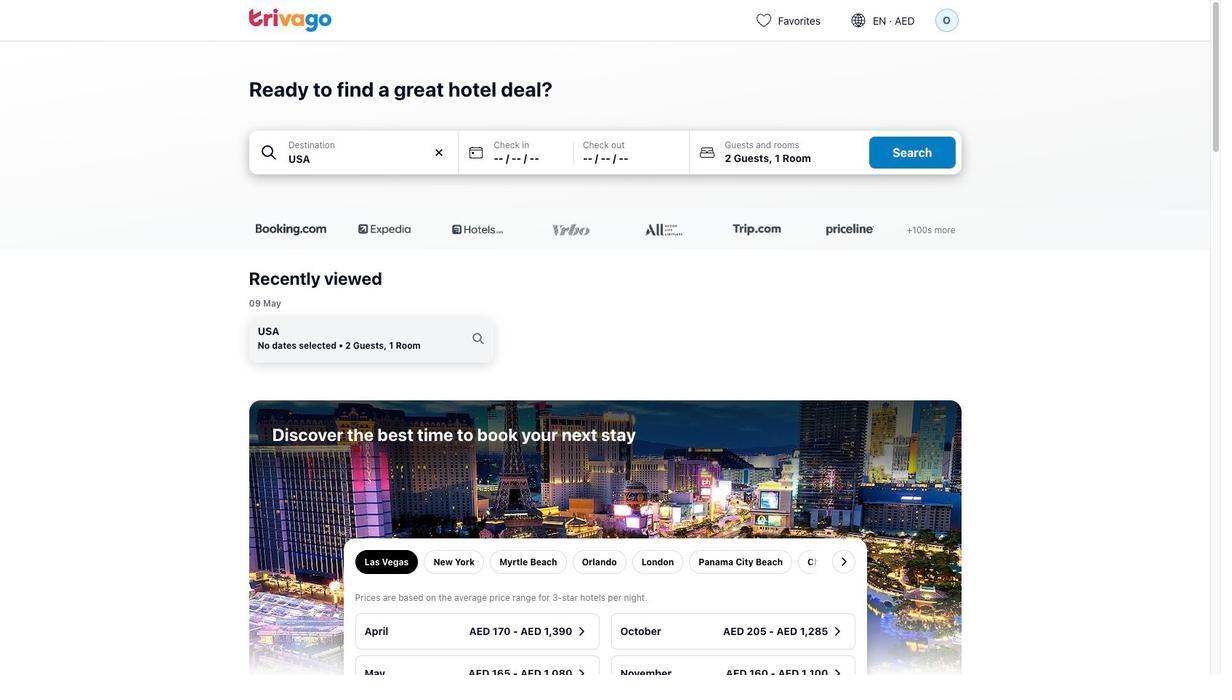 Task type: describe. For each thing, give the bounding box(es) containing it.
vrbo image
[[535, 224, 607, 236]]

priceline image
[[814, 224, 887, 236]]

trivago logo image
[[249, 9, 332, 32]]

booking.com image
[[255, 224, 328, 236]]

Where to? search field
[[289, 151, 450, 166]]

trip.com image
[[721, 224, 794, 236]]



Task type: vqa. For each thing, say whether or not it's contained in the screenshot.
included
no



Task type: locate. For each thing, give the bounding box(es) containing it.
accor image
[[628, 224, 701, 236]]

expedia image
[[348, 224, 421, 236]]

None field
[[249, 131, 458, 175]]

hotels.com image
[[441, 224, 514, 236]]

clear image
[[433, 146, 446, 159]]



